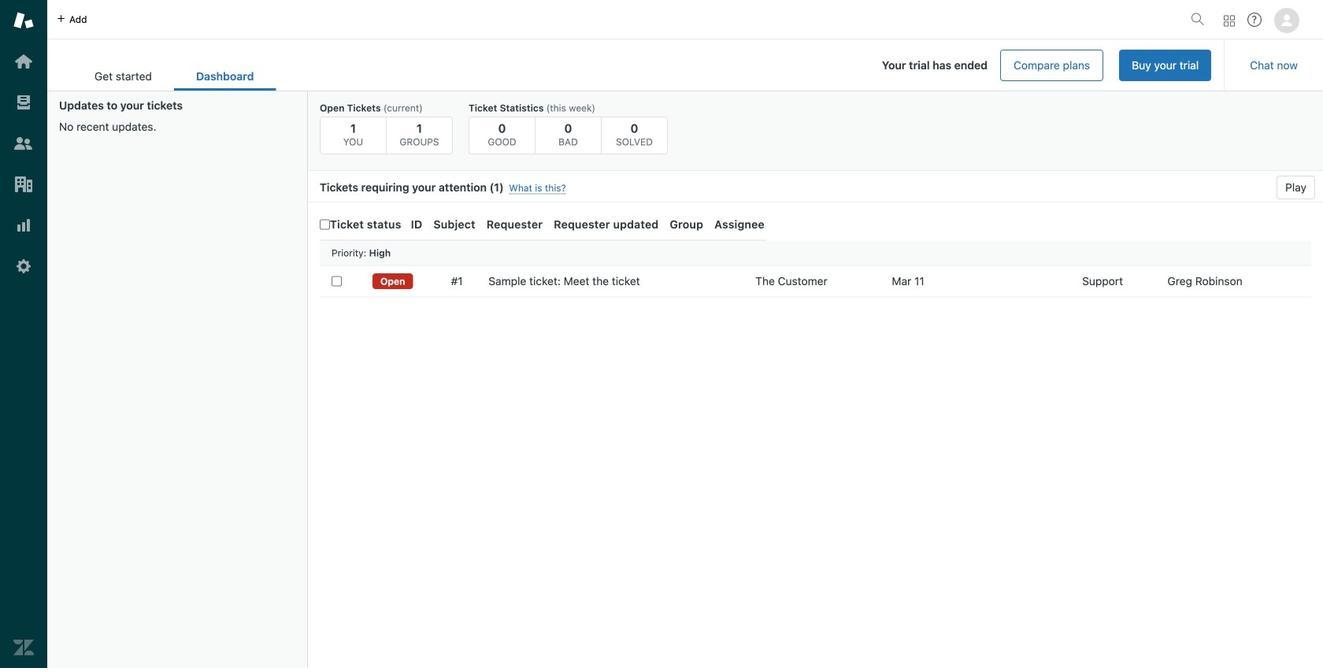 Task type: locate. For each thing, give the bounding box(es) containing it.
tab list
[[73, 61, 276, 91]]

organizations image
[[13, 174, 34, 195]]

zendesk products image
[[1225, 15, 1236, 26]]

None checkbox
[[332, 276, 342, 286]]

get help image
[[1248, 13, 1262, 27]]

admin image
[[13, 256, 34, 277]]

reporting image
[[13, 215, 34, 236]]

grid
[[308, 209, 1324, 668]]

tab
[[73, 61, 174, 91]]



Task type: vqa. For each thing, say whether or not it's contained in the screenshot.
add user notes 'Text Field'
no



Task type: describe. For each thing, give the bounding box(es) containing it.
main element
[[0, 0, 47, 668]]

customers image
[[13, 133, 34, 154]]

get started image
[[13, 51, 34, 72]]

views image
[[13, 92, 34, 113]]

zendesk support image
[[13, 10, 34, 31]]

Select All Tickets checkbox
[[320, 219, 330, 230]]

zendesk image
[[13, 638, 34, 658]]



